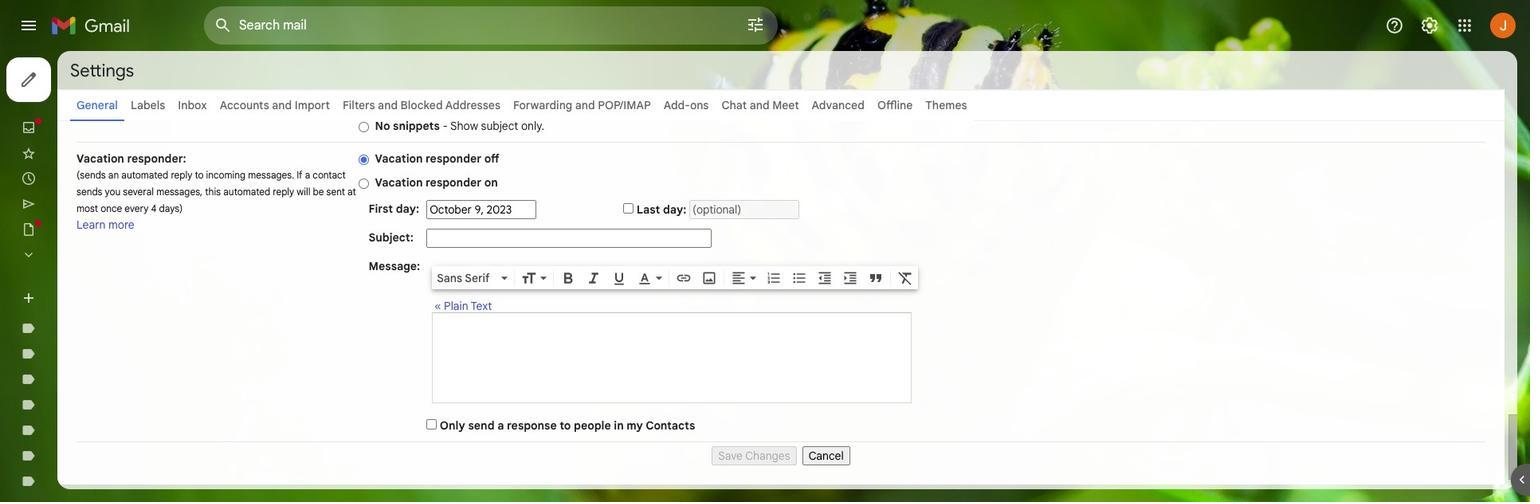 Task type: describe. For each thing, give the bounding box(es) containing it.
only
[[440, 418, 465, 433]]

vacation for vacation responder: (sends an automated reply to incoming messages. if a contact sends you several messages, this automated reply will be sent at most once every 4 days) learn more
[[77, 151, 124, 166]]

italic ‪(⌘i)‬ image
[[586, 270, 602, 286]]

and for accounts
[[272, 98, 292, 112]]

and for filters
[[378, 98, 398, 112]]

forwarding and pop/imap link
[[513, 98, 651, 112]]

support image
[[1385, 16, 1405, 35]]

First day: text field
[[427, 200, 537, 219]]

general link
[[77, 98, 118, 112]]

Search mail text field
[[239, 18, 701, 33]]

response
[[507, 418, 557, 433]]

show
[[450, 119, 478, 133]]

cancel button
[[802, 446, 850, 466]]

my
[[627, 418, 643, 433]]

first day:
[[369, 202, 419, 216]]

advanced search options image
[[740, 9, 772, 41]]

offline
[[878, 98, 913, 112]]

be
[[313, 186, 324, 198]]

4
[[151, 202, 157, 214]]

several
[[123, 186, 154, 198]]

vacation responder on
[[375, 175, 498, 190]]

sends
[[77, 186, 102, 198]]

contact
[[313, 169, 346, 181]]

accounts and import
[[220, 98, 330, 112]]

to inside the vacation responder: (sends an automated reply to incoming messages. if a contact sends you several messages, this automated reply will be sent at most once every 4 days) learn more
[[195, 169, 204, 181]]

changes
[[745, 449, 790, 463]]

filters and blocked addresses link
[[343, 98, 501, 112]]

inbox link
[[178, 98, 207, 112]]

themes link
[[926, 98, 967, 112]]

and for forwarding
[[575, 98, 595, 112]]

save changes button
[[712, 446, 797, 466]]

settings
[[70, 59, 134, 81]]

labels
[[131, 98, 165, 112]]

cancel
[[809, 449, 844, 463]]

1 horizontal spatial automated
[[223, 186, 270, 198]]

message:
[[369, 259, 420, 273]]

search mail image
[[209, 11, 238, 40]]

themes
[[926, 98, 967, 112]]

an
[[108, 169, 119, 181]]

will
[[297, 186, 310, 198]]

Vacation responder on radio
[[358, 178, 369, 190]]

Vacation responder off radio
[[358, 154, 369, 166]]

indent less ‪(⌘[)‬ image
[[817, 270, 833, 286]]

1 horizontal spatial to
[[560, 418, 571, 433]]

import
[[295, 98, 330, 112]]

vacation responder off
[[375, 151, 500, 166]]

underline ‪(⌘u)‬ image
[[612, 271, 627, 287]]

subject
[[481, 119, 518, 133]]

advanced
[[812, 98, 865, 112]]

bulleted list ‪(⌘⇧8)‬ image
[[792, 270, 808, 286]]

responder for on
[[426, 175, 482, 190]]

add-ons link
[[664, 98, 709, 112]]

chat
[[722, 98, 747, 112]]

main menu image
[[19, 16, 38, 35]]

bold ‪(⌘b)‬ image
[[561, 270, 576, 286]]

day: for first day:
[[396, 202, 419, 216]]

in
[[614, 418, 624, 433]]

blocked
[[401, 98, 443, 112]]

sans serif
[[437, 271, 490, 285]]

save changes
[[718, 449, 790, 463]]

1 vertical spatial reply
[[273, 186, 294, 198]]

1 vertical spatial a
[[498, 418, 504, 433]]

add-ons
[[664, 98, 709, 112]]

every
[[125, 202, 149, 214]]

a inside the vacation responder: (sends an automated reply to incoming messages. if a contact sends you several messages, this automated reply will be sent at most once every 4 days) learn more
[[305, 169, 310, 181]]

advanced link
[[812, 98, 865, 112]]

addresses
[[445, 98, 501, 112]]

accounts
[[220, 98, 269, 112]]

snippets
[[393, 119, 440, 133]]

accounts and import link
[[220, 98, 330, 112]]

0 horizontal spatial automated
[[121, 169, 168, 181]]

learn more link
[[77, 218, 134, 232]]

Subject text field
[[427, 229, 712, 248]]

forwarding and pop/imap
[[513, 98, 651, 112]]



Task type: vqa. For each thing, say whether or not it's contained in the screenshot.
top
no



Task type: locate. For each thing, give the bounding box(es) containing it.
filters
[[343, 98, 375, 112]]

responder up the vacation responder on
[[426, 151, 482, 166]]

No snippets radio
[[358, 121, 369, 133]]

0 vertical spatial responder
[[426, 151, 482, 166]]

day: right first
[[396, 202, 419, 216]]

responder down vacation responder off at the left
[[426, 175, 482, 190]]

vacation
[[77, 151, 124, 166], [375, 151, 423, 166], [375, 175, 423, 190]]

None search field
[[204, 6, 778, 45]]

last
[[637, 202, 660, 217]]

subject:
[[369, 230, 413, 245]]

and left import
[[272, 98, 292, 112]]

insert image image
[[702, 270, 718, 286]]

4 and from the left
[[750, 98, 770, 112]]

Last day: text field
[[689, 200, 799, 219]]

1 horizontal spatial day:
[[663, 202, 687, 217]]

1 vertical spatial automated
[[223, 186, 270, 198]]

days)
[[159, 202, 183, 214]]

0 horizontal spatial day:
[[396, 202, 419, 216]]

no
[[375, 119, 390, 133]]

responder
[[426, 151, 482, 166], [426, 175, 482, 190]]

once
[[101, 202, 122, 214]]

automated up several
[[121, 169, 168, 181]]

add-
[[664, 98, 690, 112]]

0 vertical spatial automated
[[121, 169, 168, 181]]

a right send
[[498, 418, 504, 433]]

forwarding
[[513, 98, 573, 112]]

responder:
[[127, 151, 186, 166]]

last day:
[[637, 202, 687, 217]]

remove formatting ‪(⌘\)‬ image
[[898, 270, 914, 286]]

and right the chat
[[750, 98, 770, 112]]

to up "messages," on the top
[[195, 169, 204, 181]]

0 vertical spatial reply
[[171, 169, 192, 181]]

ons
[[690, 98, 709, 112]]

numbered list ‪(⌘⇧7)‬ image
[[766, 270, 782, 286]]

no snippets - show subject only.
[[375, 119, 544, 133]]

more
[[108, 218, 134, 232]]

vacation for vacation responder off
[[375, 151, 423, 166]]

most
[[77, 202, 98, 214]]

send
[[468, 418, 495, 433]]

0 horizontal spatial reply
[[171, 169, 192, 181]]

vacation for vacation responder on
[[375, 175, 423, 190]]

gmail image
[[51, 10, 138, 41]]

Last day: checkbox
[[623, 203, 634, 214]]

vacation right vacation responder off radio
[[375, 151, 423, 166]]

if
[[297, 169, 303, 181]]

1 horizontal spatial a
[[498, 418, 504, 433]]

1 and from the left
[[272, 98, 292, 112]]

reply up "messages," on the top
[[171, 169, 192, 181]]

day: right 'last' at the top left of page
[[663, 202, 687, 217]]

filters and blocked addresses
[[343, 98, 501, 112]]

3 and from the left
[[575, 98, 595, 112]]

day:
[[396, 202, 419, 216], [663, 202, 687, 217]]

day: for last day:
[[663, 202, 687, 217]]

Only send a response to people in my Contacts checkbox
[[427, 419, 437, 430]]

« plain text
[[435, 299, 492, 313]]

(sends
[[77, 169, 106, 181]]

a right if
[[305, 169, 310, 181]]

meet
[[773, 98, 799, 112]]

and left the 'pop/imap'
[[575, 98, 595, 112]]

general
[[77, 98, 118, 112]]

navigation containing save changes
[[77, 442, 1486, 466]]

vacation inside the vacation responder: (sends an automated reply to incoming messages. if a contact sends you several messages, this automated reply will be sent at most once every 4 days) learn more
[[77, 151, 124, 166]]

vacation up (sends
[[77, 151, 124, 166]]

vacation up first day:
[[375, 175, 423, 190]]

2 responder from the top
[[426, 175, 482, 190]]

1 vertical spatial responder
[[426, 175, 482, 190]]

a
[[305, 169, 310, 181], [498, 418, 504, 433]]

chat and meet link
[[722, 98, 799, 112]]

first
[[369, 202, 393, 216]]

and
[[272, 98, 292, 112], [378, 98, 398, 112], [575, 98, 595, 112], [750, 98, 770, 112]]

0 horizontal spatial a
[[305, 169, 310, 181]]

save
[[718, 449, 743, 463]]

off
[[484, 151, 500, 166]]

sent
[[326, 186, 345, 198]]

navigation
[[0, 51, 191, 502], [77, 442, 1486, 466]]

0 vertical spatial to
[[195, 169, 204, 181]]

at
[[348, 186, 356, 198]]

contacts
[[646, 418, 695, 433]]

messages.
[[248, 169, 294, 181]]

0 horizontal spatial to
[[195, 169, 204, 181]]

you
[[105, 186, 121, 198]]

settings image
[[1420, 16, 1440, 35]]

sans serif option
[[434, 270, 498, 286]]

link ‪(⌘k)‬ image
[[676, 270, 692, 286]]

-
[[443, 119, 448, 133]]

reply
[[171, 169, 192, 181], [273, 186, 294, 198]]

chat and meet
[[722, 98, 799, 112]]

0 vertical spatial a
[[305, 169, 310, 181]]

only.
[[521, 119, 544, 133]]

formatting options toolbar
[[432, 266, 918, 289]]

quote ‪(⌘⇧9)‬ image
[[868, 270, 884, 286]]

learn
[[77, 218, 106, 232]]

1 responder from the top
[[426, 151, 482, 166]]

to left people
[[560, 418, 571, 433]]

1 vertical spatial to
[[560, 418, 571, 433]]

serif
[[465, 271, 490, 285]]

this
[[205, 186, 221, 198]]

messages,
[[156, 186, 203, 198]]

indent more ‪(⌘])‬ image
[[843, 270, 859, 286]]

people
[[574, 418, 611, 433]]

incoming
[[206, 169, 246, 181]]

labels link
[[131, 98, 165, 112]]

inbox
[[178, 98, 207, 112]]

responder for off
[[426, 151, 482, 166]]

and up no
[[378, 98, 398, 112]]

and for chat
[[750, 98, 770, 112]]

2 and from the left
[[378, 98, 398, 112]]

sans
[[437, 271, 462, 285]]

offline link
[[878, 98, 913, 112]]

pop/imap
[[598, 98, 651, 112]]

to
[[195, 169, 204, 181], [560, 418, 571, 433]]

automated down "incoming"
[[223, 186, 270, 198]]

automated
[[121, 169, 168, 181], [223, 186, 270, 198]]

1 horizontal spatial reply
[[273, 186, 294, 198]]

reply left will on the top left of page
[[273, 186, 294, 198]]

on
[[484, 175, 498, 190]]

only send a response to people in my contacts
[[440, 418, 695, 433]]

vacation responder: (sends an automated reply to incoming messages. if a contact sends you several messages, this automated reply will be sent at most once every 4 days) learn more
[[77, 151, 356, 232]]



